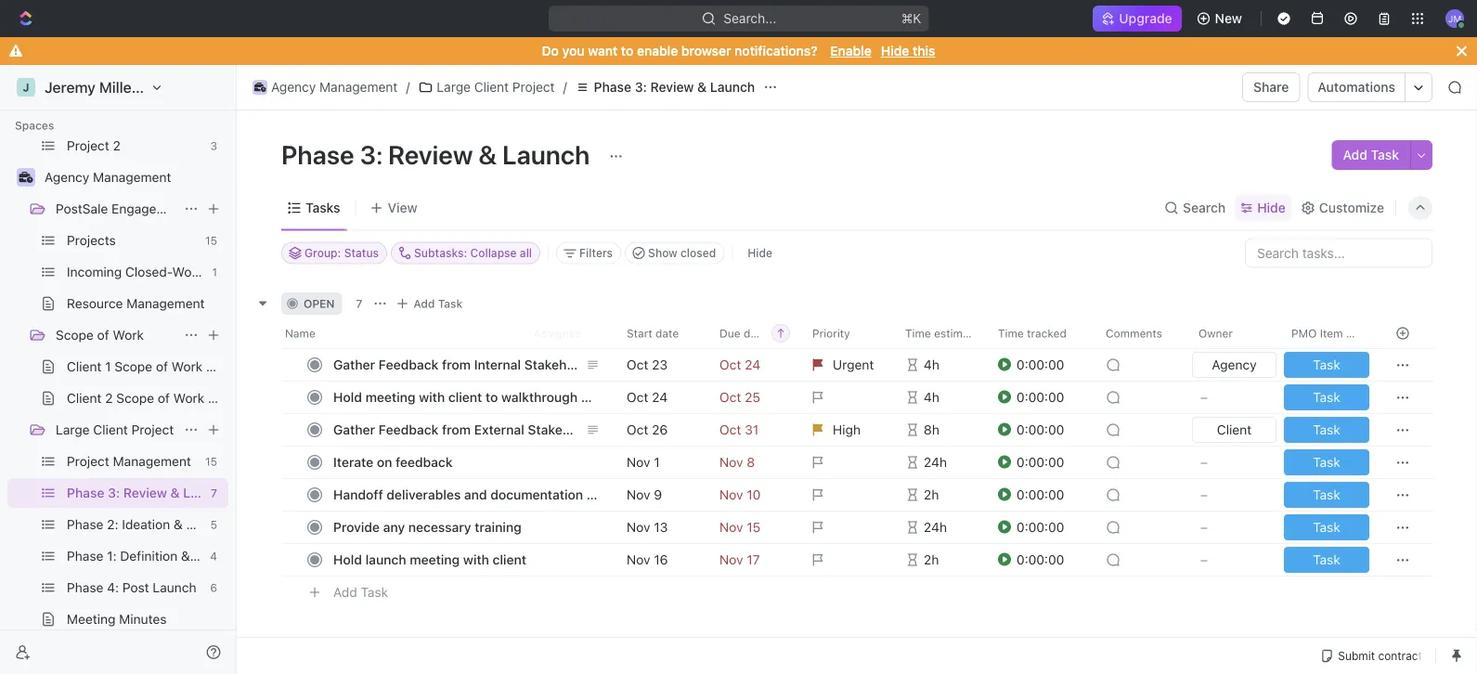 Task type: vqa. For each thing, say whether or not it's contained in the screenshot.


Task type: locate. For each thing, give the bounding box(es) containing it.
phase 3: review & launch link up ideation
[[67, 478, 228, 508]]

0 vertical spatial from
[[442, 357, 471, 372]]

gather up iterate
[[333, 422, 375, 437]]

5 – from the top
[[1201, 552, 1208, 567]]

phase 3: review & launch up ideation
[[67, 485, 228, 501]]

1 vertical spatial stakeholders
[[528, 422, 609, 437]]

deliverables down feedback on the bottom left of page
[[387, 487, 461, 502]]

task button for iterate on feedback
[[1281, 445, 1373, 479]]

task button for provide any necessary training
[[1281, 510, 1373, 544]]

0 vertical spatial gather
[[333, 357, 375, 372]]

1 date from the left
[[656, 326, 679, 339]]

add down provide
[[333, 584, 357, 600]]

projects link
[[67, 226, 198, 255]]

7 task button from the top
[[1281, 543, 1373, 576]]

add task button
[[1332, 140, 1411, 170], [391, 292, 470, 314], [325, 581, 396, 603]]

24h button
[[894, 445, 987, 479], [894, 510, 987, 544]]

hold down provide
[[333, 552, 362, 567]]

1 15 from the top
[[205, 234, 217, 247]]

24h for iterate on feedback
[[924, 454, 947, 469]]

large client project down do
[[437, 79, 555, 95]]

2h button for handoff deliverables and documentation to client
[[894, 478, 987, 511]]

2 vertical spatial scope
[[116, 390, 154, 406]]

2 vertical spatial agency
[[1212, 357, 1257, 372]]

meeting minutes link
[[67, 605, 225, 634]]

3
[[210, 139, 217, 152]]

customize button
[[1295, 195, 1390, 221]]

0 horizontal spatial large client project
[[56, 422, 174, 437]]

1 horizontal spatial client
[[493, 552, 527, 567]]

1 vertical spatial large client project
[[56, 422, 174, 437]]

2 time from the left
[[998, 326, 1024, 339]]

client
[[474, 79, 509, 95], [67, 359, 102, 374], [67, 390, 102, 406], [1217, 422, 1252, 437], [93, 422, 128, 437]]

handoff deliverables and documentation to client link
[[329, 481, 636, 508]]

automations
[[1318, 79, 1396, 95]]

add task up "customize"
[[1343, 147, 1399, 163]]

hide button
[[740, 242, 780, 264]]

2 – from the top
[[1201, 454, 1208, 469]]

1 down scope of work link
[[105, 359, 111, 374]]

/
[[406, 79, 410, 95], [563, 79, 567, 95]]

project 2
[[67, 138, 121, 153]]

to right want
[[621, 43, 634, 59]]

date inside dropdown button
[[744, 326, 767, 339]]

walkthrough
[[501, 389, 578, 404]]

large client project link down do
[[414, 76, 560, 98]]

1 horizontal spatial 3:
[[360, 139, 383, 169]]

from down name dropdown button
[[442, 357, 471, 372]]

name
[[285, 326, 316, 339]]

business time image right workspace
[[254, 83, 266, 92]]

review up ideation
[[123, 485, 167, 501]]

group:
[[305, 247, 341, 260]]

phase down want
[[594, 79, 632, 95]]

1 2h button from the top
[[894, 478, 987, 511]]

tasks
[[306, 200, 340, 215]]

feedback up iterate on feedback
[[379, 422, 439, 437]]

automations button
[[1309, 73, 1405, 101]]

0 vertical spatial feedback
[[379, 357, 439, 372]]

2 horizontal spatial 3:
[[635, 79, 647, 95]]

3: up view dropdown button
[[360, 139, 383, 169]]

7 right open at the top left
[[356, 297, 363, 310]]

0 vertical spatial 2
[[113, 138, 121, 153]]

scope down resource
[[56, 327, 94, 343]]

4h button for agency
[[894, 348, 987, 381]]

phase left 2: in the left of the page
[[67, 517, 103, 532]]

0 horizontal spatial with
[[419, 389, 445, 404]]

iterate
[[333, 454, 374, 469]]

1 vertical spatial review
[[388, 139, 473, 169]]

2 vertical spatial hide
[[748, 247, 773, 260]]

task for the – dropdown button corresponding to documentation
[[1313, 487, 1341, 502]]

date
[[656, 326, 679, 339], [744, 326, 767, 339]]

1 hold from the top
[[333, 389, 362, 404]]

feedback down name dropdown button
[[379, 357, 439, 372]]

management inside resource management link
[[127, 296, 205, 311]]

2 task button from the top
[[1281, 380, 1373, 414]]

hide inside button
[[748, 247, 773, 260]]

2 horizontal spatial add
[[1343, 147, 1368, 163]]

6 0:00:00 button from the top
[[998, 510, 1095, 544]]

client for client
[[1217, 422, 1252, 437]]

1 24h button from the top
[[894, 445, 987, 479]]

scope down scope of work link
[[114, 359, 152, 374]]

1 vertical spatial agency
[[45, 169, 89, 185]]

large client project
[[437, 79, 555, 95], [56, 422, 174, 437]]

5 0:00:00 button from the top
[[998, 478, 1095, 511]]

24h button for provide any necessary training
[[894, 510, 987, 544]]

0 horizontal spatial add task
[[333, 584, 388, 600]]

1 horizontal spatial add task
[[414, 297, 463, 310]]

0 vertical spatial 24h button
[[894, 445, 987, 479]]

0 horizontal spatial phase 3: review & launch link
[[67, 478, 228, 508]]

docs up client 2 scope of work docs
[[206, 359, 237, 374]]

1 gather from the top
[[333, 357, 375, 372]]

0 vertical spatial 15
[[205, 234, 217, 247]]

1 vertical spatial 2h button
[[894, 543, 987, 576]]

gather for gather feedback from external stakeholders
[[333, 422, 375, 437]]

client 1 scope of work docs
[[67, 359, 237, 374]]

1 vertical spatial hold
[[333, 552, 362, 567]]

browser
[[682, 43, 731, 59]]

gather down open at the top left
[[333, 357, 375, 372]]

2 from from the top
[[442, 422, 471, 437]]

incoming closed-won deals
[[67, 264, 236, 280]]

docs down client 1 scope of work docs link
[[208, 390, 239, 406]]

2 vertical spatial phase 3: review & launch
[[67, 485, 228, 501]]

7 inside 'tree'
[[211, 487, 217, 500]]

of
[[97, 327, 109, 343], [156, 359, 168, 374], [158, 390, 170, 406]]

client down training
[[493, 552, 527, 567]]

won
[[172, 264, 199, 280]]

– button for training
[[1189, 510, 1281, 544]]

work down client 1 scope of work docs link
[[173, 390, 204, 406]]

0 vertical spatial 2h button
[[894, 478, 987, 511]]

date inside 'dropdown button'
[[656, 326, 679, 339]]

2 4h button from the top
[[894, 380, 987, 414]]

stakeholders down walkthrough at the left
[[528, 422, 609, 437]]

from inside gather feedback from internal stakeholders "link"
[[442, 357, 471, 372]]

0 horizontal spatial 3:
[[108, 485, 120, 501]]

7 0:00:00 from the top
[[1017, 552, 1065, 567]]

time left tracked
[[998, 326, 1024, 339]]

date right "start" at left
[[656, 326, 679, 339]]

time for time estimate
[[905, 326, 931, 339]]

0:00:00 for hold meeting with client to walkthrough deliverables
[[1017, 389, 1065, 404]]

large client project link up 'project management'
[[56, 415, 176, 445]]

of down client 1 scope of work docs link
[[158, 390, 170, 406]]

4h down time estimate dropdown button
[[924, 357, 940, 372]]

from up iterate on feedback link
[[442, 422, 471, 437]]

2 down miller's
[[113, 138, 121, 153]]

2 down client 1 scope of work docs link
[[105, 390, 113, 406]]

1 from from the top
[[442, 357, 471, 372]]

1 vertical spatial with
[[463, 552, 489, 567]]

0 horizontal spatial 7
[[211, 487, 217, 500]]

4h button up 8h
[[894, 380, 987, 414]]

0 horizontal spatial time
[[905, 326, 931, 339]]

0 vertical spatial agency management link
[[248, 76, 402, 98]]

review up 'view'
[[388, 139, 473, 169]]

with down provide any necessary training link
[[463, 552, 489, 567]]

2 vertical spatial 3:
[[108, 485, 120, 501]]

4 – button from the top
[[1189, 510, 1281, 544]]

0:00:00 button for provide any necessary training
[[998, 510, 1095, 544]]

iterate on feedback
[[333, 454, 453, 469]]

phase left 1:
[[67, 548, 103, 564]]

2 24h from the top
[[924, 519, 947, 534]]

1 vertical spatial 24h
[[924, 519, 947, 534]]

hold up iterate
[[333, 389, 362, 404]]

handoff deliverables and documentation to client
[[333, 487, 636, 502]]

business time image
[[254, 83, 266, 92], [19, 172, 33, 183]]

client down gather feedback from internal stakeholders "link"
[[448, 389, 482, 404]]

0 vertical spatial large client project link
[[414, 76, 560, 98]]

1 24h from the top
[[924, 454, 947, 469]]

1 time from the left
[[905, 326, 931, 339]]

agency management link
[[248, 76, 402, 98], [45, 163, 225, 192]]

want
[[588, 43, 618, 59]]

status
[[344, 247, 379, 260]]

hold for hold launch meeting with client
[[333, 552, 362, 567]]

gather for gather feedback from internal stakeholders
[[333, 357, 375, 372]]

task for agency dropdown button on the bottom
[[1313, 357, 1341, 372]]

1 vertical spatial deliverables
[[387, 487, 461, 502]]

1 vertical spatial large
[[56, 422, 90, 437]]

client right documentation in the left bottom of the page
[[602, 487, 636, 502]]

1 vertical spatial meeting
[[410, 552, 460, 567]]

2 vertical spatial client
[[493, 552, 527, 567]]

15 up 5
[[205, 455, 217, 468]]

7 up 5
[[211, 487, 217, 500]]

scope of work link
[[56, 320, 176, 350]]

of up client 2 scope of work docs
[[156, 359, 168, 374]]

time left estimate
[[905, 326, 931, 339]]

1 horizontal spatial 1
[[212, 266, 217, 279]]

15 for project management
[[205, 455, 217, 468]]

0 vertical spatial 4h
[[924, 357, 940, 372]]

1 vertical spatial 24h button
[[894, 510, 987, 544]]

4h for agency
[[924, 357, 940, 372]]

4
[[210, 550, 217, 563]]

agency inside 'tree'
[[45, 169, 89, 185]]

4 task button from the top
[[1281, 445, 1373, 479]]

1 horizontal spatial 7
[[356, 297, 363, 310]]

15 for projects
[[205, 234, 217, 247]]

to down internal
[[486, 389, 498, 404]]

1 vertical spatial agency management
[[45, 169, 171, 185]]

2 0:00:00 button from the top
[[998, 380, 1095, 414]]

review down the enable
[[651, 79, 694, 95]]

3 – button from the top
[[1189, 478, 1281, 511]]

1 4h from the top
[[924, 357, 940, 372]]

with down gather feedback from internal stakeholders "link"
[[419, 389, 445, 404]]

3: down the enable
[[635, 79, 647, 95]]

work for 2
[[173, 390, 204, 406]]

phase down 'project management'
[[67, 485, 104, 501]]

this
[[913, 43, 936, 59]]

closed-
[[125, 264, 172, 280]]

2 24h button from the top
[[894, 510, 987, 544]]

0 vertical spatial stakeholders
[[524, 357, 605, 372]]

0 horizontal spatial to
[[486, 389, 498, 404]]

– button for client
[[1189, 380, 1281, 414]]

work down resource management
[[113, 327, 144, 343]]

j
[[23, 81, 29, 94]]

3 0:00:00 button from the top
[[998, 413, 1095, 446]]

add task button up name dropdown button
[[391, 292, 470, 314]]

search
[[1183, 200, 1226, 215]]

1 – button from the top
[[1189, 380, 1281, 414]]

add task button up "customize"
[[1332, 140, 1411, 170]]

2h button
[[894, 478, 987, 511], [894, 543, 987, 576]]

0 vertical spatial hide
[[881, 43, 910, 59]]

0 vertical spatial client
[[448, 389, 482, 404]]

1 vertical spatial business time image
[[19, 172, 33, 183]]

0 vertical spatial large client project
[[437, 79, 555, 95]]

2 15 from the top
[[205, 455, 217, 468]]

hide right closed
[[748, 247, 773, 260]]

date right the due
[[744, 326, 767, 339]]

phase 3: review & launch link down the enable
[[571, 76, 760, 98]]

0 vertical spatial business time image
[[254, 83, 266, 92]]

0 horizontal spatial review
[[123, 485, 167, 501]]

task
[[1371, 147, 1399, 163], [438, 297, 463, 310], [1313, 357, 1341, 372], [1313, 389, 1341, 404], [1313, 422, 1341, 437], [1313, 454, 1341, 469], [1313, 487, 1341, 502], [1313, 519, 1341, 534], [1313, 552, 1341, 567], [361, 584, 388, 600]]

from inside gather feedback from external stakeholders link
[[442, 422, 471, 437]]

4 0:00:00 button from the top
[[998, 445, 1095, 479]]

1 vertical spatial phase 3: review & launch link
[[67, 478, 228, 508]]

task button for handoff deliverables and documentation to client
[[1281, 478, 1373, 511]]

1 vertical spatial docs
[[208, 390, 239, 406]]

stakeholders up walkthrough at the left
[[524, 357, 605, 372]]

agency
[[271, 79, 316, 95], [45, 169, 89, 185], [1212, 357, 1257, 372]]

– for with
[[1201, 552, 1208, 567]]

high
[[833, 422, 861, 437]]

phase 3: review & launch down the enable
[[594, 79, 755, 95]]

– for client
[[1201, 389, 1208, 404]]

tree
[[7, 5, 264, 674]]

from for internal
[[442, 357, 471, 372]]

5 – button from the top
[[1189, 543, 1281, 576]]

0 vertical spatial 24h
[[924, 454, 947, 469]]

0 vertical spatial 2h
[[924, 487, 939, 502]]

1 horizontal spatial phase 3: review & launch link
[[571, 76, 760, 98]]

1 vertical spatial 7
[[211, 487, 217, 500]]

1 4h button from the top
[[894, 348, 987, 381]]

2 / from the left
[[563, 79, 567, 95]]

0 vertical spatial meeting
[[366, 389, 416, 404]]

1 vertical spatial to
[[486, 389, 498, 404]]

feedback for external
[[379, 422, 439, 437]]

scope down client 1 scope of work docs link
[[116, 390, 154, 406]]

to right documentation in the left bottom of the page
[[587, 487, 599, 502]]

15 up deals
[[205, 234, 217, 247]]

work up client 2 scope of work docs
[[172, 359, 203, 374]]

hide right search
[[1258, 200, 1286, 215]]

7 0:00:00 button from the top
[[998, 543, 1095, 576]]

0 vertical spatial agency management
[[271, 79, 398, 95]]

2 date from the left
[[744, 326, 767, 339]]

large client project link
[[414, 76, 560, 98], [56, 415, 176, 445]]

1 – from the top
[[1201, 389, 1208, 404]]

0:00:00 for provide any necessary training
[[1017, 519, 1065, 534]]

add up "customize"
[[1343, 147, 1368, 163]]

scope for 1
[[114, 359, 152, 374]]

production
[[186, 517, 252, 532]]

phase left the 4:
[[67, 580, 103, 595]]

3: up 2: in the left of the page
[[108, 485, 120, 501]]

management for the project management link
[[113, 454, 191, 469]]

large client project up 'project management'
[[56, 422, 174, 437]]

add task down the launch at the bottom
[[333, 584, 388, 600]]

business time image down spaces
[[19, 172, 33, 183]]

do you want to enable browser notifications? enable hide this
[[542, 43, 936, 59]]

2 hold from the top
[[333, 552, 362, 567]]

1 vertical spatial 4h
[[924, 389, 940, 404]]

1 vertical spatial client
[[602, 487, 636, 502]]

& for 5
[[174, 517, 183, 532]]

time inside dropdown button
[[905, 326, 931, 339]]

phase 2: ideation & production link
[[67, 510, 252, 540]]

4h button for –
[[894, 380, 987, 414]]

1 horizontal spatial deliverables
[[581, 389, 655, 404]]

gather
[[333, 357, 375, 372], [333, 422, 375, 437]]

meeting down necessary
[[410, 552, 460, 567]]

of down resource
[[97, 327, 109, 343]]

time inside dropdown button
[[998, 326, 1024, 339]]

1 vertical spatial scope
[[114, 359, 152, 374]]

hold for hold meeting with client to walkthrough deliverables
[[333, 389, 362, 404]]

group: status
[[305, 247, 379, 260]]

phase up tasks
[[281, 139, 354, 169]]

1 task button from the top
[[1281, 348, 1373, 381]]

0 vertical spatial review
[[651, 79, 694, 95]]

start
[[627, 326, 653, 339]]

of for 1
[[156, 359, 168, 374]]

add task button down the launch at the bottom
[[325, 581, 396, 603]]

hide left this
[[881, 43, 910, 59]]

1 right the won
[[212, 266, 217, 279]]

2 vertical spatial of
[[158, 390, 170, 406]]

phase 3: review & launch up 'view'
[[281, 139, 595, 169]]

3 – from the top
[[1201, 487, 1208, 502]]

3:
[[635, 79, 647, 95], [360, 139, 383, 169], [108, 485, 120, 501]]

add for bottommost "add task" button
[[333, 584, 357, 600]]

subtasks:
[[414, 247, 467, 260]]

client inside dropdown button
[[1217, 422, 1252, 437]]

phase 2: ideation & production
[[67, 517, 252, 532]]

0 horizontal spatial 1
[[105, 359, 111, 374]]

phase 1: definition & onboarding link
[[67, 541, 264, 571]]

hide inside dropdown button
[[1258, 200, 1286, 215]]

0 horizontal spatial agency management
[[45, 169, 171, 185]]

0 vertical spatial with
[[419, 389, 445, 404]]

2 gather from the top
[[333, 422, 375, 437]]

0 horizontal spatial business time image
[[19, 172, 33, 183]]

1 horizontal spatial business time image
[[254, 83, 266, 92]]

1 feedback from the top
[[379, 357, 439, 372]]

1 horizontal spatial time
[[998, 326, 1024, 339]]

0:00:00 button for hold meeting with client to walkthrough deliverables
[[998, 380, 1095, 414]]

add task up name dropdown button
[[414, 297, 463, 310]]

2 vertical spatial review
[[123, 485, 167, 501]]

feedback inside "link"
[[379, 357, 439, 372]]

time for time tracked
[[998, 326, 1024, 339]]

projects
[[67, 233, 116, 248]]

share button
[[1243, 72, 1301, 102]]

phase 4: post launch
[[67, 580, 196, 595]]

stakeholders inside "link"
[[524, 357, 605, 372]]

1 2h from the top
[[924, 487, 939, 502]]

5 0:00:00 from the top
[[1017, 487, 1065, 502]]

priority
[[813, 326, 850, 339]]

1 horizontal spatial /
[[563, 79, 567, 95]]

hold meeting with client to walkthrough deliverables
[[333, 389, 655, 404]]

handoff
[[333, 487, 383, 502]]

2 vertical spatial add task
[[333, 584, 388, 600]]

1 / from the left
[[406, 79, 410, 95]]

2 0:00:00 from the top
[[1017, 389, 1065, 404]]

gather inside "link"
[[333, 357, 375, 372]]

add up name dropdown button
[[414, 297, 435, 310]]

6 0:00:00 from the top
[[1017, 519, 1065, 534]]

7
[[356, 297, 363, 310], [211, 487, 217, 500]]

and
[[464, 487, 487, 502]]

resource management link
[[67, 289, 225, 319]]

comments
[[1106, 326, 1163, 339]]

4 0:00:00 from the top
[[1017, 454, 1065, 469]]

1 vertical spatial 15
[[205, 455, 217, 468]]

0:00:00 button for hold launch meeting with client
[[998, 543, 1095, 576]]

5 task button from the top
[[1281, 478, 1373, 511]]

docs
[[206, 359, 237, 374], [208, 390, 239, 406]]

0 vertical spatial agency
[[271, 79, 316, 95]]

1 vertical spatial 2
[[105, 390, 113, 406]]

urgent
[[833, 357, 874, 372]]

4 – from the top
[[1201, 519, 1208, 534]]

upgrade link
[[1093, 6, 1182, 32]]

0 vertical spatial add task button
[[1332, 140, 1411, 170]]

4h button down time estimate on the right of page
[[894, 348, 987, 381]]

1 horizontal spatial review
[[388, 139, 473, 169]]

2 2h button from the top
[[894, 543, 987, 576]]

6 task button from the top
[[1281, 510, 1373, 544]]

phase 3: review & launch
[[594, 79, 755, 95], [281, 139, 595, 169], [67, 485, 228, 501]]

to for walkthrough
[[486, 389, 498, 404]]

deliverables down "start" at left
[[581, 389, 655, 404]]

management inside the project management link
[[113, 454, 191, 469]]

2h button for hold launch meeting with client
[[894, 543, 987, 576]]

2 horizontal spatial agency
[[1212, 357, 1257, 372]]

2 4h from the top
[[924, 389, 940, 404]]

deals
[[203, 264, 236, 280]]

1 vertical spatial feedback
[[379, 422, 439, 437]]

meeting up iterate on feedback
[[366, 389, 416, 404]]

project
[[513, 79, 555, 95], [67, 138, 109, 153], [131, 422, 174, 437], [67, 454, 109, 469]]

tree containing project 2
[[7, 5, 264, 674]]

0 horizontal spatial date
[[656, 326, 679, 339]]

2 horizontal spatial add task
[[1343, 147, 1399, 163]]

4h up 8h
[[924, 389, 940, 404]]

2 feedback from the top
[[379, 422, 439, 437]]

1 vertical spatial large client project link
[[56, 415, 176, 445]]

2 2h from the top
[[924, 552, 939, 567]]

2
[[113, 138, 121, 153], [105, 390, 113, 406]]



Task type: describe. For each thing, give the bounding box(es) containing it.
1 vertical spatial 1
[[105, 359, 111, 374]]

owner button
[[1188, 318, 1281, 348]]

1 horizontal spatial agency
[[271, 79, 316, 95]]

hide button
[[1235, 195, 1292, 221]]

postsale engagements link
[[56, 194, 193, 224]]

1 0:00:00 from the top
[[1017, 357, 1065, 372]]

jeremy
[[45, 78, 96, 96]]

client 2 scope of work docs link
[[67, 384, 239, 413]]

view button
[[364, 186, 424, 230]]

enable
[[637, 43, 678, 59]]

4:
[[107, 580, 119, 595]]

project down do
[[513, 79, 555, 95]]

you
[[562, 43, 585, 59]]

1 horizontal spatial agency management link
[[248, 76, 402, 98]]

– button for documentation
[[1189, 478, 1281, 511]]

0:00:00 button for handoff deliverables and documentation to client
[[998, 478, 1095, 511]]

show closed button
[[625, 242, 725, 264]]

time estimate
[[905, 326, 979, 339]]

add for top "add task" button
[[1343, 147, 1368, 163]]

engagements
[[112, 201, 193, 216]]

3: inside 'tree'
[[108, 485, 120, 501]]

large inside sidebar navigation
[[56, 422, 90, 437]]

task button for hold launch meeting with client
[[1281, 543, 1373, 576]]

0:00:00 button for iterate on feedback
[[998, 445, 1095, 479]]

documentation
[[491, 487, 583, 502]]

management for the bottommost agency management link
[[93, 169, 171, 185]]

0 vertical spatial deliverables
[[581, 389, 655, 404]]

agency inside dropdown button
[[1212, 357, 1257, 372]]

provide any necessary training
[[333, 519, 522, 534]]

project management link
[[67, 447, 198, 476]]

enable
[[830, 43, 872, 59]]

Search tasks... text field
[[1246, 239, 1432, 267]]

feedback
[[396, 454, 453, 469]]

task for fourth the – dropdown button from the bottom of the page
[[1313, 454, 1341, 469]]

meeting inside hold launch meeting with client link
[[410, 552, 460, 567]]

of for 2
[[158, 390, 170, 406]]

gather feedback from internal stakeholders
[[333, 357, 605, 372]]

do
[[542, 43, 559, 59]]

spaces
[[15, 119, 54, 132]]

add task for top "add task" button
[[1343, 147, 1399, 163]]

1 0:00:00 button from the top
[[998, 348, 1095, 381]]

type
[[1346, 326, 1372, 339]]

3 task button from the top
[[1281, 413, 1373, 446]]

start date
[[627, 326, 679, 339]]

open
[[304, 297, 335, 310]]

view button
[[364, 195, 424, 221]]

customize
[[1319, 200, 1385, 215]]

jm button
[[1440, 4, 1470, 33]]

2 – button from the top
[[1189, 445, 1281, 479]]

0 horizontal spatial deliverables
[[387, 487, 461, 502]]

workspace
[[153, 78, 230, 96]]

scope for 2
[[116, 390, 154, 406]]

miller's
[[99, 78, 149, 96]]

business time image inside sidebar navigation
[[19, 172, 33, 183]]

ideation
[[122, 517, 170, 532]]

client for client 1 scope of work docs
[[67, 359, 102, 374]]

show
[[648, 247, 678, 260]]

2h for handoff deliverables and documentation to client
[[924, 487, 939, 502]]

1 vertical spatial agency management link
[[45, 163, 225, 192]]

name button
[[281, 318, 606, 348]]

meeting inside hold meeting with client to walkthrough deliverables link
[[366, 389, 416, 404]]

1 vertical spatial add task
[[414, 297, 463, 310]]

agency button
[[1189, 348, 1281, 381]]

& for 4
[[181, 548, 190, 564]]

phase for 5
[[67, 517, 103, 532]]

high button
[[801, 413, 894, 446]]

project down jeremy at the left
[[67, 138, 109, 153]]

subtasks: collapse all
[[414, 247, 532, 260]]

2 for client
[[105, 390, 113, 406]]

work for 1
[[172, 359, 203, 374]]

2 horizontal spatial review
[[651, 79, 694, 95]]

time tracked button
[[987, 318, 1095, 348]]

– for documentation
[[1201, 487, 1208, 502]]

phase for 7
[[67, 485, 104, 501]]

estimate
[[934, 326, 979, 339]]

& for 7
[[170, 485, 180, 501]]

minutes
[[119, 612, 167, 627]]

docs for client 1 scope of work docs
[[206, 359, 237, 374]]

closed
[[681, 247, 716, 260]]

2 horizontal spatial to
[[621, 43, 634, 59]]

client button
[[1189, 413, 1281, 446]]

6
[[210, 581, 217, 594]]

collapse
[[470, 247, 517, 260]]

tasks link
[[302, 195, 340, 221]]

jeremy miller's workspace
[[45, 78, 230, 96]]

1 vertical spatial add task button
[[391, 292, 470, 314]]

filters button
[[556, 242, 621, 264]]

post
[[122, 580, 149, 595]]

0 vertical spatial phase 3: review & launch link
[[571, 76, 760, 98]]

management for resource management link
[[127, 296, 205, 311]]

phase for 6
[[67, 580, 103, 595]]

start date button
[[616, 318, 709, 348]]

0:00:00 for hold launch meeting with client
[[1017, 552, 1065, 567]]

due date button
[[709, 318, 801, 348]]

task button for hold meeting with client to walkthrough deliverables
[[1281, 380, 1373, 414]]

– button for with
[[1189, 543, 1281, 576]]

project down client 2 scope of work docs link
[[131, 422, 174, 437]]

stakeholders for gather feedback from external stakeholders
[[528, 422, 609, 437]]

1 horizontal spatial agency management
[[271, 79, 398, 95]]

date for start date
[[656, 326, 679, 339]]

to for client
[[587, 487, 599, 502]]

2 vertical spatial add task button
[[325, 581, 396, 603]]

external
[[474, 422, 525, 437]]

task for the – dropdown button related to with
[[1313, 552, 1341, 567]]

0 vertical spatial work
[[113, 327, 144, 343]]

item
[[1320, 326, 1343, 339]]

postsale
[[56, 201, 108, 216]]

4h for –
[[924, 389, 940, 404]]

1 vertical spatial add
[[414, 297, 435, 310]]

feedback for internal
[[379, 357, 439, 372]]

client for client 2 scope of work docs
[[67, 390, 102, 406]]

phase for 4
[[67, 548, 103, 564]]

3 0:00:00 from the top
[[1017, 422, 1065, 437]]

pmo
[[1292, 326, 1317, 339]]

urgent button
[[801, 348, 894, 381]]

2 horizontal spatial client
[[602, 487, 636, 502]]

8h
[[924, 422, 940, 437]]

24h button for iterate on feedback
[[894, 445, 987, 479]]

⌘k
[[901, 11, 921, 26]]

task for client's the – dropdown button
[[1313, 389, 1341, 404]]

new button
[[1189, 4, 1254, 33]]

2h for hold launch meeting with client
[[924, 552, 939, 567]]

pmo item type
[[1292, 326, 1372, 339]]

project up 2: in the left of the page
[[67, 454, 109, 469]]

scope of work
[[56, 327, 144, 343]]

agency management inside 'tree'
[[45, 169, 171, 185]]

comments button
[[1095, 318, 1188, 348]]

resource
[[67, 296, 123, 311]]

0:00:00 for handoff deliverables and documentation to client
[[1017, 487, 1065, 502]]

search button
[[1159, 195, 1232, 221]]

tara shultz's workspace, , element
[[17, 78, 35, 97]]

phase 4: post launch link
[[67, 573, 203, 603]]

1 vertical spatial 3:
[[360, 139, 383, 169]]

1 horizontal spatial hide
[[881, 43, 910, 59]]

0 vertical spatial of
[[97, 327, 109, 343]]

phase 1: definition & onboarding
[[67, 548, 264, 564]]

0 vertical spatial large
[[437, 79, 471, 95]]

on
[[377, 454, 392, 469]]

1 vertical spatial phase 3: review & launch
[[281, 139, 595, 169]]

review inside sidebar navigation
[[123, 485, 167, 501]]

stakeholders for gather feedback from internal stakeholders
[[524, 357, 605, 372]]

training
[[475, 519, 522, 534]]

sidebar navigation
[[0, 5, 264, 674]]

0:00:00 for iterate on feedback
[[1017, 454, 1065, 469]]

phase 3: review & launch inside 'tree'
[[67, 485, 228, 501]]

1:
[[107, 548, 117, 564]]

from for external
[[442, 422, 471, 437]]

docs for client 2 scope of work docs
[[208, 390, 239, 406]]

client 2 scope of work docs
[[67, 390, 239, 406]]

2 for project
[[113, 138, 121, 153]]

0 vertical spatial scope
[[56, 327, 94, 343]]

project management
[[67, 454, 191, 469]]

5
[[210, 518, 217, 531]]

gather feedback from external stakeholders
[[333, 422, 609, 437]]

large client project inside sidebar navigation
[[56, 422, 174, 437]]

task for the – dropdown button for training
[[1313, 519, 1341, 534]]

24h for provide any necessary training
[[924, 519, 947, 534]]

task for the "client" dropdown button
[[1313, 422, 1341, 437]]

time estimate button
[[894, 318, 987, 348]]

– for training
[[1201, 519, 1208, 534]]

add task for bottommost "add task" button
[[333, 584, 388, 600]]

date for due date
[[744, 326, 767, 339]]

0 vertical spatial 7
[[356, 297, 363, 310]]

notifications?
[[735, 43, 818, 59]]

priority button
[[801, 318, 894, 348]]

meeting
[[67, 612, 116, 627]]

1 horizontal spatial large client project
[[437, 79, 555, 95]]

share
[[1254, 79, 1289, 95]]

hold meeting with client to walkthrough deliverables link
[[329, 384, 655, 410]]

owner
[[1199, 326, 1233, 339]]

necessary
[[408, 519, 471, 534]]

0 vertical spatial 3:
[[635, 79, 647, 95]]

0 vertical spatial phase 3: review & launch
[[594, 79, 755, 95]]

incoming closed-won deals link
[[67, 257, 236, 287]]

1 horizontal spatial large client project link
[[414, 76, 560, 98]]

launch
[[366, 552, 406, 567]]

0 horizontal spatial client
[[448, 389, 482, 404]]



